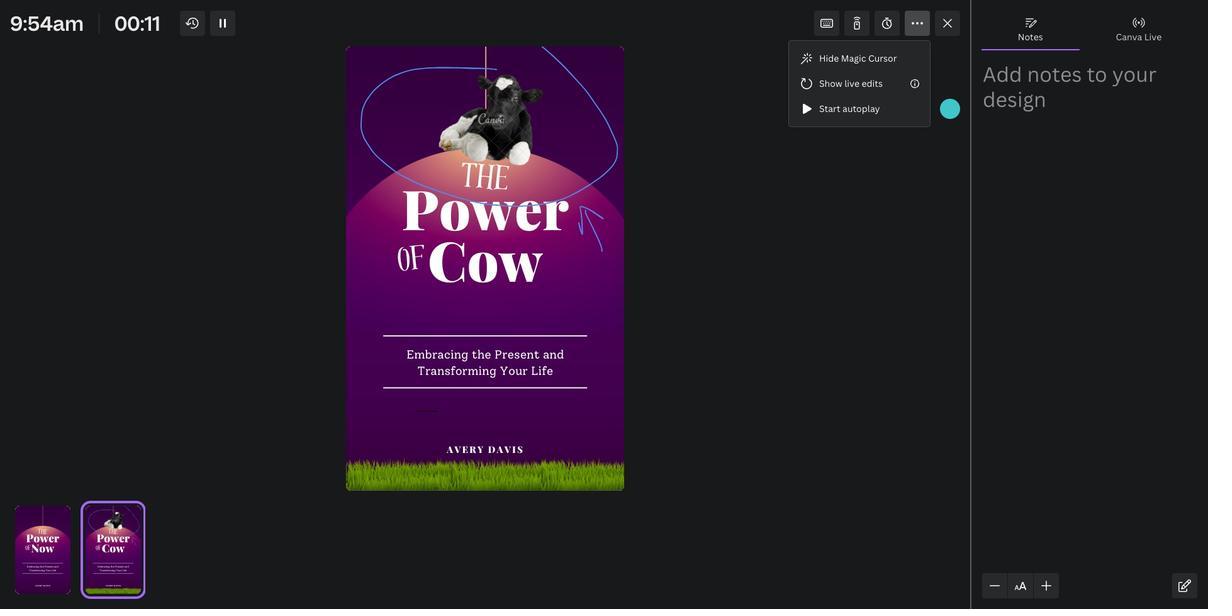 Task type: describe. For each thing, give the bounding box(es) containing it.
2 horizontal spatial life
[[531, 364, 553, 378]]

start
[[820, 103, 841, 115]]

1 horizontal spatial serif
[[421, 409, 428, 413]]

0 horizontal spatial your
[[46, 569, 51, 572]]

0 horizontal spatial davis
[[43, 585, 50, 587]]

1 horizontal spatial life
[[122, 569, 127, 572]]

live
[[1145, 31, 1162, 43]]

2 horizontal spatial and
[[543, 348, 564, 362]]

9:54am
[[10, 9, 84, 37]]

1 vertical spatial dm
[[99, 578, 100, 579]]

2 horizontal spatial present
[[495, 348, 540, 362]]

2 horizontal spatial davis
[[488, 443, 524, 455]]

canva live
[[1116, 31, 1162, 43]]

canva inside the "main" menu bar
[[1005, 11, 1031, 23]]

1 horizontal spatial dm
[[416, 409, 421, 413]]

1 horizontal spatial power
[[96, 531, 130, 545]]

2 horizontal spatial power
[[402, 171, 569, 244]]

hide magic cursor button
[[789, 46, 930, 71]]

1 horizontal spatial avery
[[105, 585, 113, 587]]

cursor
[[869, 52, 897, 64]]

0 horizontal spatial embracing
[[27, 566, 39, 569]]

start autoplay button
[[789, 96, 930, 122]]

start autoplay
[[820, 103, 880, 115]]

1 vertical spatial cow
[[102, 541, 124, 556]]

2 horizontal spatial transforming
[[417, 364, 497, 378]]

hide magic cursor
[[820, 52, 897, 64]]

home
[[50, 11, 76, 23]]

magic switch button
[[132, 5, 218, 30]]

Presenter notes. text field
[[983, 62, 1197, 137]]

2 horizontal spatial embracing the present and transforming your life
[[407, 348, 564, 378]]

magic inside the "main" menu bar
[[152, 11, 177, 23]]

1 horizontal spatial embracing the present and transforming your life
[[97, 566, 129, 572]]

0 horizontal spatial dm serif display
[[99, 578, 104, 579]]

0 horizontal spatial power
[[26, 531, 59, 545]]

0 vertical spatial cow
[[428, 223, 543, 296]]

1 horizontal spatial transforming
[[100, 569, 115, 572]]

0 vertical spatial dm serif display
[[416, 409, 439, 413]]

show live edits
[[820, 77, 883, 89]]

autoplay
[[843, 103, 880, 115]]

2 horizontal spatial avery
[[447, 443, 485, 455]]

5.0s button
[[494, 41, 537, 61]]

2 horizontal spatial avery davis
[[447, 443, 524, 455]]

1 horizontal spatial davis
[[114, 585, 121, 587]]

switch
[[179, 11, 208, 23]]

canva live button
[[1080, 10, 1199, 49]]

1 vertical spatial serif
[[100, 578, 102, 579]]

1 horizontal spatial avery davis
[[105, 585, 121, 587]]



Task type: vqa. For each thing, say whether or not it's contained in the screenshot.
for in the our business canva create is back for 2024!
no



Task type: locate. For each thing, give the bounding box(es) containing it.
flip
[[339, 45, 354, 57]]

menu containing hide magic cursor
[[789, 46, 930, 122]]

show
[[820, 77, 843, 89]]

0 horizontal spatial life
[[52, 569, 56, 572]]

0 vertical spatial dm
[[416, 409, 421, 413]]

0 horizontal spatial of
[[25, 543, 32, 555]]

magic inside menu
[[842, 52, 867, 64]]

side panel tab list
[[5, 403, 40, 404]]

0 horizontal spatial canva
[[1005, 11, 1031, 23]]

power now
[[26, 531, 59, 556]]

show live edits button
[[789, 71, 930, 96]]

1 horizontal spatial magic
[[842, 52, 867, 64]]

flip button
[[333, 41, 359, 61]]

0 vertical spatial display
[[429, 409, 439, 413]]

0 horizontal spatial transforming
[[29, 569, 45, 572]]

1 horizontal spatial display
[[429, 409, 439, 413]]

1 vertical spatial display
[[102, 578, 104, 579]]

0 vertical spatial power cow
[[402, 171, 569, 296]]

0 horizontal spatial magic
[[152, 11, 177, 23]]

canva left pro
[[1005, 11, 1031, 23]]

0 horizontal spatial and
[[54, 566, 58, 569]]

avery davis
[[447, 443, 524, 455], [35, 585, 50, 587], [105, 585, 121, 587]]

notes button
[[982, 10, 1080, 49]]

of
[[396, 233, 429, 292], [25, 543, 32, 555], [95, 543, 102, 555]]

0 horizontal spatial of the
[[25, 527, 48, 555]]

1 horizontal spatial power cow
[[402, 171, 569, 296]]

magic switch
[[152, 11, 208, 23]]

get canva pro
[[987, 11, 1048, 23]]

00:11
[[115, 9, 160, 37]]

0 horizontal spatial power cow
[[96, 531, 130, 556]]

2 horizontal spatial embracing
[[407, 348, 469, 362]]

and
[[543, 348, 564, 362], [54, 566, 58, 569], [125, 566, 129, 569]]

embracing
[[407, 348, 469, 362], [27, 566, 39, 569], [97, 566, 110, 569]]

davis
[[488, 443, 524, 455], [43, 585, 50, 587], [114, 585, 121, 587]]

1 horizontal spatial of
[[95, 543, 102, 555]]

cow
[[428, 223, 543, 296], [102, 541, 124, 556]]

2 horizontal spatial your
[[500, 364, 528, 378]]

get
[[987, 11, 1003, 23]]

home link
[[40, 5, 86, 30]]

canva
[[1005, 11, 1031, 23], [1116, 31, 1143, 43]]

get canva pro button
[[966, 5, 1058, 30]]

power cow
[[402, 171, 569, 296], [96, 531, 130, 556]]

present
[[495, 348, 540, 362], [45, 566, 54, 569], [115, 566, 124, 569]]

1 horizontal spatial canva
[[1116, 31, 1143, 43]]

edits
[[862, 77, 883, 89]]

menu
[[789, 46, 930, 122]]

magic
[[152, 11, 177, 23], [842, 52, 867, 64]]

live
[[845, 77, 860, 89]]

0 horizontal spatial cow
[[102, 541, 124, 556]]

1 vertical spatial power cow
[[96, 531, 130, 556]]

1 horizontal spatial cow
[[428, 223, 543, 296]]

hide
[[820, 52, 839, 64]]

dm
[[416, 409, 421, 413], [99, 578, 100, 579]]

the
[[459, 151, 511, 211], [472, 348, 491, 362], [37, 527, 48, 539], [108, 527, 118, 539], [40, 566, 44, 569], [110, 566, 114, 569]]

2 of the from the left
[[95, 527, 118, 555]]

1 horizontal spatial dm serif display
[[416, 409, 439, 413]]

life
[[531, 364, 553, 378], [52, 569, 56, 572], [122, 569, 127, 572]]

now
[[31, 541, 54, 556]]

1 horizontal spatial and
[[125, 566, 129, 569]]

your
[[500, 364, 528, 378], [46, 569, 51, 572], [116, 569, 122, 572]]

5.0s
[[514, 45, 532, 57]]

transforming
[[417, 364, 497, 378], [29, 569, 45, 572], [100, 569, 115, 572]]

dm serif display
[[416, 409, 439, 413], [99, 578, 104, 579]]

1 horizontal spatial your
[[116, 569, 122, 572]]

2 horizontal spatial of
[[396, 233, 429, 292]]

display
[[429, 409, 439, 413], [102, 578, 104, 579]]

1 horizontal spatial present
[[115, 566, 124, 569]]

0 vertical spatial serif
[[421, 409, 428, 413]]

main menu bar
[[0, 0, 1209, 36]]

embracing the present and transforming your life
[[407, 348, 564, 378], [27, 566, 58, 572], [97, 566, 129, 572]]

serif
[[421, 409, 428, 413], [100, 578, 102, 579]]

0 vertical spatial magic
[[152, 11, 177, 23]]

1 horizontal spatial of the
[[95, 527, 118, 555]]

0 horizontal spatial display
[[102, 578, 104, 579]]

magic right hide
[[842, 52, 867, 64]]

notes
[[1018, 31, 1044, 43]]

1 of the from the left
[[25, 527, 48, 555]]

1 vertical spatial dm serif display
[[99, 578, 104, 579]]

0 horizontal spatial dm
[[99, 578, 100, 579]]

0 horizontal spatial embracing the present and transforming your life
[[27, 566, 58, 572]]

1 horizontal spatial embracing
[[97, 566, 110, 569]]

0 vertical spatial canva
[[1005, 11, 1031, 23]]

magic left switch
[[152, 11, 177, 23]]

pro
[[1033, 11, 1048, 23]]

Design title text field
[[749, 5, 961, 30]]

0 horizontal spatial present
[[45, 566, 54, 569]]

of the
[[25, 527, 48, 555], [95, 527, 118, 555]]

0 horizontal spatial avery davis
[[35, 585, 50, 587]]

0 horizontal spatial avery
[[35, 585, 43, 587]]

1 vertical spatial magic
[[842, 52, 867, 64]]

canva left live
[[1116, 31, 1143, 43]]

avery
[[447, 443, 485, 455], [35, 585, 43, 587], [105, 585, 113, 587]]

1 vertical spatial canva
[[1116, 31, 1143, 43]]

0 horizontal spatial serif
[[100, 578, 102, 579]]

power
[[402, 171, 569, 244], [26, 531, 59, 545], [96, 531, 130, 545]]



